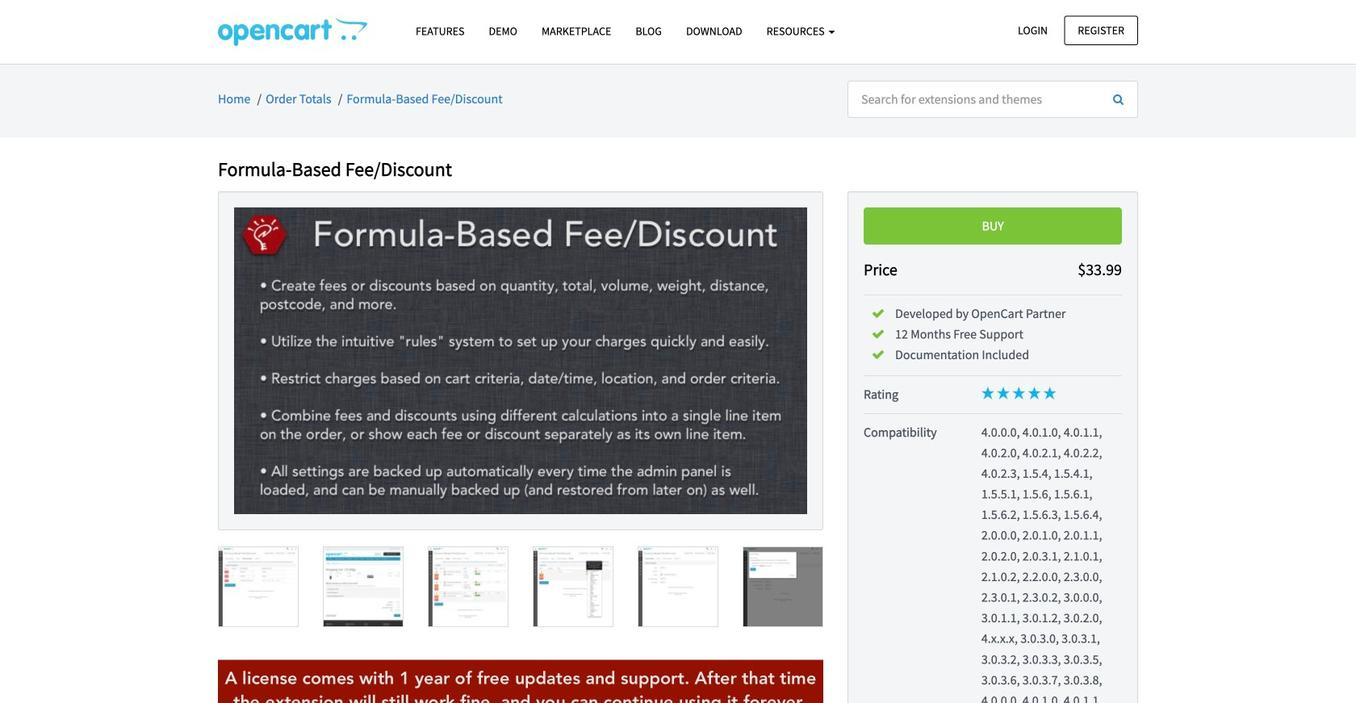 Task type: locate. For each thing, give the bounding box(es) containing it.
search image
[[1113, 93, 1124, 105]]

4 star light image from the left
[[1044, 387, 1057, 400]]

star light image
[[1028, 387, 1041, 400]]

3 star light image from the left
[[1013, 387, 1026, 400]]

1 star light image from the left
[[982, 387, 995, 400]]

Search for extensions and themes text field
[[848, 81, 1101, 118]]

star light image
[[982, 387, 995, 400], [997, 387, 1010, 400], [1013, 387, 1026, 400], [1044, 387, 1057, 400]]

2 star light image from the left
[[997, 387, 1010, 400]]



Task type: describe. For each thing, give the bounding box(es) containing it.
opencart - formula-based fee/discount image
[[218, 17, 367, 46]]

formula-based fee/discount image
[[234, 207, 807, 514]]



Task type: vqa. For each thing, say whether or not it's contained in the screenshot.
Formula-Based Fee/Discount image
yes



